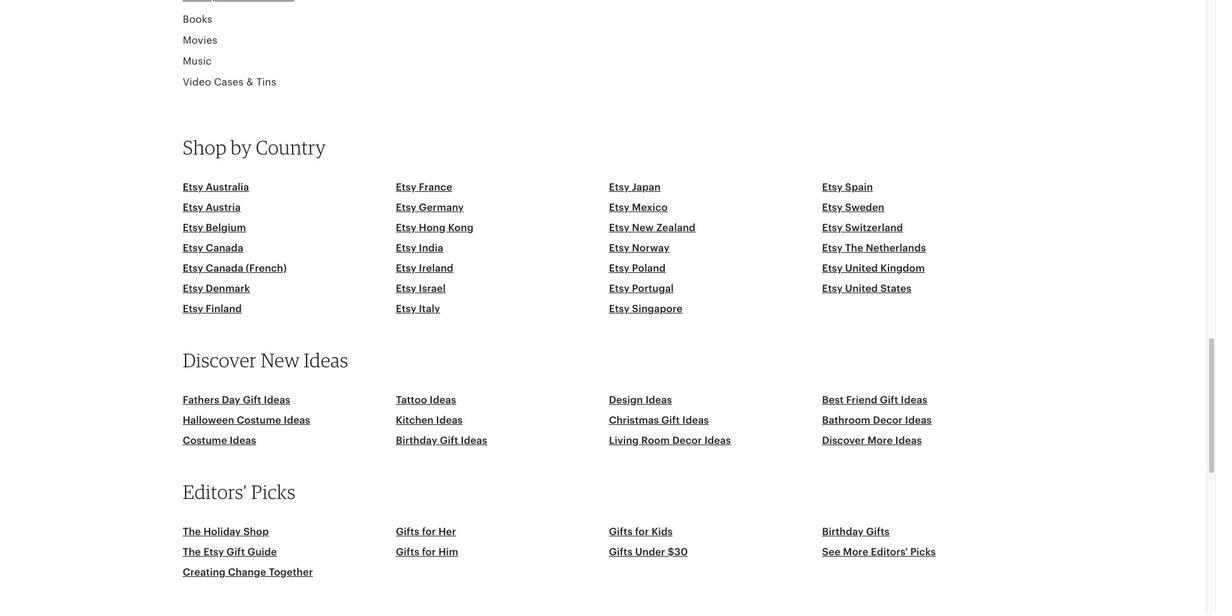 Task type: describe. For each thing, give the bounding box(es) containing it.
etsy canada link
[[183, 242, 243, 254]]

birthday for birthday gifts
[[823, 526, 864, 538]]

fathers
[[183, 394, 219, 406]]

by
[[231, 135, 252, 159]]

etsy for etsy portugal
[[609, 282, 630, 294]]

0 vertical spatial picks
[[251, 480, 296, 504]]

etsy israel
[[396, 282, 446, 294]]

germany
[[419, 201, 464, 213]]

zealand
[[657, 222, 696, 234]]

canada for etsy canada (french)
[[206, 262, 243, 274]]

etsy the netherlands
[[823, 242, 927, 254]]

united for kingdom
[[846, 262, 879, 274]]

books link
[[183, 13, 213, 25]]

etsy denmark link
[[183, 282, 250, 294]]

etsy for etsy japan
[[609, 181, 630, 193]]

0 vertical spatial the
[[846, 242, 864, 254]]

etsy for etsy finland
[[183, 303, 203, 315]]

bathroom decor ideas
[[823, 414, 932, 426]]

etsy spain link
[[823, 181, 874, 193]]

etsy germany link
[[396, 201, 464, 213]]

sweden
[[846, 201, 885, 213]]

switzerland
[[846, 222, 904, 234]]

etsy norway link
[[609, 242, 670, 254]]

see more editors' picks link
[[823, 546, 937, 558]]

japan
[[632, 181, 661, 193]]

birthday gifts
[[823, 526, 890, 538]]

etsy italy link
[[396, 303, 440, 315]]

etsy united states link
[[823, 282, 912, 294]]

netherlands
[[866, 242, 927, 254]]

etsy for etsy israel
[[396, 282, 417, 294]]

0 vertical spatial shop
[[183, 135, 227, 159]]

$30
[[668, 546, 688, 558]]

etsy for etsy denmark
[[183, 282, 203, 294]]

etsy canada (french)
[[183, 262, 287, 274]]

living
[[609, 435, 639, 447]]

kingdom
[[881, 262, 926, 274]]

birthday gift ideas
[[396, 435, 488, 447]]

gifts up 'see more editors' picks'
[[867, 526, 890, 538]]

more for discover
[[868, 435, 893, 447]]

video cases & tins link
[[183, 76, 277, 88]]

etsy france
[[396, 181, 453, 193]]

the etsy gift guide
[[183, 546, 277, 558]]

discover more ideas
[[823, 435, 923, 447]]

etsy for etsy new zealand
[[609, 222, 630, 234]]

costume ideas
[[183, 435, 256, 447]]

birthday gift ideas link
[[396, 435, 488, 447]]

discover for discover more ideas
[[823, 435, 866, 447]]

kong
[[448, 222, 474, 234]]

etsy for etsy poland
[[609, 262, 630, 274]]

gifts for kids link
[[609, 526, 673, 538]]

etsy japan
[[609, 181, 661, 193]]

hong
[[419, 222, 446, 234]]

etsy singapore link
[[609, 303, 683, 315]]

1 vertical spatial picks
[[911, 546, 937, 558]]

etsy for etsy united states
[[823, 282, 843, 294]]

etsy new zealand link
[[609, 222, 696, 234]]

(french)
[[246, 262, 287, 274]]

bathroom
[[823, 414, 871, 426]]

gifts for gifts for him
[[396, 546, 420, 558]]

etsy austria
[[183, 201, 241, 213]]

etsy australia link
[[183, 181, 249, 193]]

ireland
[[419, 262, 454, 274]]

see
[[823, 546, 841, 558]]

0 horizontal spatial costume
[[183, 435, 227, 447]]

see more editors' picks
[[823, 546, 937, 558]]

&
[[247, 76, 254, 88]]

gifts for her
[[396, 526, 456, 538]]

her
[[439, 526, 456, 538]]

etsy mexico link
[[609, 201, 668, 213]]

etsy down holiday
[[204, 546, 224, 558]]

halloween costume ideas link
[[183, 414, 310, 426]]

etsy for etsy the netherlands
[[823, 242, 843, 254]]

etsy for etsy switzerland
[[823, 222, 843, 234]]

etsy for etsy canada (french)
[[183, 262, 203, 274]]

etsy for etsy singapore
[[609, 303, 630, 315]]

movies link
[[183, 34, 218, 46]]

singapore
[[632, 303, 683, 315]]

portugal
[[632, 282, 674, 294]]

shop by country
[[183, 135, 326, 159]]

canada for etsy canada
[[206, 242, 243, 254]]

day
[[222, 394, 241, 406]]

etsy finland
[[183, 303, 242, 315]]

guide
[[248, 546, 277, 558]]

etsy united kingdom link
[[823, 262, 926, 274]]

etsy france link
[[396, 181, 453, 193]]

united for states
[[846, 282, 879, 294]]

discover for discover new ideas
[[183, 348, 257, 372]]

gift up living room decor ideas link
[[662, 414, 680, 426]]

etsy for etsy united kingdom
[[823, 262, 843, 274]]

etsy poland link
[[609, 262, 666, 274]]

etsy for etsy hong kong
[[396, 222, 417, 234]]

kitchen ideas
[[396, 414, 463, 426]]

gifts for him link
[[396, 546, 459, 558]]

etsy india link
[[396, 242, 444, 254]]

etsy finland link
[[183, 303, 242, 315]]

etsy for etsy italy
[[396, 303, 417, 315]]

cases
[[214, 76, 244, 88]]

etsy for etsy norway
[[609, 242, 630, 254]]

etsy portugal link
[[609, 282, 674, 294]]

states
[[881, 282, 912, 294]]

more for see
[[844, 546, 869, 558]]

editors'
[[183, 480, 247, 504]]



Task type: locate. For each thing, give the bounding box(es) containing it.
for for him
[[422, 546, 436, 558]]

ideas
[[304, 348, 349, 372], [264, 394, 291, 406], [430, 394, 457, 406], [646, 394, 673, 406], [901, 394, 928, 406], [284, 414, 310, 426], [436, 414, 463, 426], [683, 414, 709, 426], [906, 414, 932, 426], [230, 435, 256, 447], [461, 435, 488, 447], [705, 435, 731, 447], [896, 435, 923, 447]]

0 horizontal spatial shop
[[183, 135, 227, 159]]

india
[[419, 242, 444, 254]]

united down etsy united kingdom
[[846, 282, 879, 294]]

discover down bathroom
[[823, 435, 866, 447]]

the down etsy switzerland
[[846, 242, 864, 254]]

gift up bathroom decor ideas link
[[881, 394, 899, 406]]

etsy left india
[[396, 242, 417, 254]]

etsy hong kong link
[[396, 222, 474, 234]]

etsy up etsy india
[[396, 222, 417, 234]]

etsy india
[[396, 242, 444, 254]]

italy
[[419, 303, 440, 315]]

2 vertical spatial the
[[183, 546, 201, 558]]

living room decor ideas link
[[609, 435, 731, 447]]

etsy for etsy spain
[[823, 181, 843, 193]]

gift right day
[[243, 394, 261, 406]]

the for the holiday shop
[[183, 526, 201, 538]]

decor
[[874, 414, 903, 426], [673, 435, 702, 447]]

more down bathroom decor ideas
[[868, 435, 893, 447]]

the left holiday
[[183, 526, 201, 538]]

design ideas
[[609, 394, 673, 406]]

0 horizontal spatial picks
[[251, 480, 296, 504]]

gifts for her link
[[396, 526, 456, 538]]

etsy up etsy austria at the left top of the page
[[183, 181, 203, 193]]

etsy down etsy united kingdom link
[[823, 282, 843, 294]]

holiday
[[204, 526, 241, 538]]

1 horizontal spatial birthday
[[823, 526, 864, 538]]

etsy up etsy italy
[[396, 282, 417, 294]]

1 horizontal spatial discover
[[823, 435, 866, 447]]

etsy left 'finland' at left
[[183, 303, 203, 315]]

more down the birthday gifts link
[[844, 546, 869, 558]]

0 vertical spatial discover
[[183, 348, 257, 372]]

birthday up the see
[[823, 526, 864, 538]]

christmas gift ideas
[[609, 414, 709, 426]]

etsy for etsy germany
[[396, 201, 417, 213]]

1 vertical spatial birthday
[[823, 526, 864, 538]]

etsy for etsy ireland
[[396, 262, 417, 274]]

new for etsy
[[632, 222, 654, 234]]

discover more ideas link
[[823, 435, 923, 447]]

0 vertical spatial more
[[868, 435, 893, 447]]

new up etsy norway on the right
[[632, 222, 654, 234]]

0 vertical spatial costume
[[237, 414, 281, 426]]

under
[[635, 546, 666, 558]]

the for the etsy gift guide
[[183, 546, 201, 558]]

new up "fathers day gift ideas" link
[[261, 348, 300, 372]]

best friend gift ideas
[[823, 394, 928, 406]]

decor right room
[[673, 435, 702, 447]]

halloween
[[183, 414, 234, 426]]

etsy poland
[[609, 262, 666, 274]]

belgium
[[206, 222, 246, 234]]

1 vertical spatial canada
[[206, 262, 243, 274]]

shop up guide at left
[[243, 526, 269, 538]]

kids
[[652, 526, 673, 538]]

gifts down gifts for her link
[[396, 546, 420, 558]]

1 vertical spatial the
[[183, 526, 201, 538]]

etsy hong kong
[[396, 222, 474, 234]]

denmark
[[206, 282, 250, 294]]

video cases & tins
[[183, 76, 277, 88]]

canada up denmark
[[206, 262, 243, 274]]

etsy down etsy india
[[396, 262, 417, 274]]

the holiday shop
[[183, 526, 269, 538]]

1 vertical spatial united
[[846, 282, 879, 294]]

etsy for etsy france
[[396, 181, 417, 193]]

for for kids
[[635, 526, 649, 538]]

1 vertical spatial decor
[[673, 435, 702, 447]]

decor down best friend gift ideas link
[[874, 414, 903, 426]]

0 vertical spatial canada
[[206, 242, 243, 254]]

gift down the holiday shop
[[227, 546, 245, 558]]

etsy up etsy finland link
[[183, 282, 203, 294]]

video
[[183, 76, 211, 88]]

birthday gifts link
[[823, 526, 890, 538]]

christmas gift ideas link
[[609, 414, 709, 426]]

birthday
[[396, 435, 438, 447], [823, 526, 864, 538]]

costume down fathers day gift ideas
[[237, 414, 281, 426]]

finland
[[206, 303, 242, 315]]

etsy belgium
[[183, 222, 246, 234]]

1 horizontal spatial picks
[[911, 546, 937, 558]]

living room decor ideas
[[609, 435, 731, 447]]

for for her
[[422, 526, 436, 538]]

fathers day gift ideas link
[[183, 394, 291, 406]]

the holiday shop link
[[183, 526, 269, 538]]

the etsy gift guide link
[[183, 546, 277, 558]]

1 united from the top
[[846, 262, 879, 274]]

1 vertical spatial more
[[844, 546, 869, 558]]

1 vertical spatial discover
[[823, 435, 866, 447]]

1 canada from the top
[[206, 242, 243, 254]]

bathroom decor ideas link
[[823, 414, 932, 426]]

etsy the netherlands link
[[823, 242, 927, 254]]

discover
[[183, 348, 257, 372], [823, 435, 866, 447]]

etsy for etsy canada
[[183, 242, 203, 254]]

etsy down etsy france
[[396, 201, 417, 213]]

etsy for etsy australia
[[183, 181, 203, 193]]

books
[[183, 13, 213, 25]]

gifts up "gifts for him"
[[396, 526, 420, 538]]

for left the her
[[422, 526, 436, 538]]

creating change together link
[[183, 567, 313, 579]]

gifts down gifts for kids
[[609, 546, 633, 558]]

etsy denmark
[[183, 282, 250, 294]]

etsy down etsy norway on the right
[[609, 262, 630, 274]]

1 horizontal spatial decor
[[874, 414, 903, 426]]

for left kids at right
[[635, 526, 649, 538]]

etsy belgium link
[[183, 222, 246, 234]]

gift for fathers day gift ideas
[[243, 394, 261, 406]]

mexico
[[632, 201, 668, 213]]

1 vertical spatial shop
[[243, 526, 269, 538]]

picks right editors'
[[251, 480, 296, 504]]

etsy for etsy austria
[[183, 201, 203, 213]]

gifts for gifts under $30
[[609, 546, 633, 558]]

etsy down etsy belgium
[[183, 242, 203, 254]]

gift
[[243, 394, 261, 406], [881, 394, 899, 406], [662, 414, 680, 426], [440, 435, 459, 447], [227, 546, 245, 558]]

new for discover
[[261, 348, 300, 372]]

gifts
[[396, 526, 420, 538], [609, 526, 633, 538], [867, 526, 890, 538], [396, 546, 420, 558], [609, 546, 633, 558]]

0 vertical spatial birthday
[[396, 435, 438, 447]]

2 canada from the top
[[206, 262, 243, 274]]

etsy down etsy canada link
[[183, 262, 203, 274]]

shop left by
[[183, 135, 227, 159]]

etsy down etsy spain link
[[823, 201, 843, 213]]

etsy down etsy switzerland link
[[823, 242, 843, 254]]

tins
[[257, 76, 277, 88]]

birthday for birthday gift ideas
[[396, 435, 438, 447]]

birthday down kitchen
[[396, 435, 438, 447]]

christmas
[[609, 414, 659, 426]]

for left him at the bottom left of the page
[[422, 546, 436, 558]]

design ideas link
[[609, 394, 673, 406]]

gift for the etsy gift guide
[[227, 546, 245, 558]]

etsy israel link
[[396, 282, 446, 294]]

etsy for etsy india
[[396, 242, 417, 254]]

gifts up gifts under $30
[[609, 526, 633, 538]]

1 horizontal spatial shop
[[243, 526, 269, 538]]

movies
[[183, 34, 218, 46]]

0 vertical spatial new
[[632, 222, 654, 234]]

creating
[[183, 567, 226, 579]]

etsy down etsy austria at the left top of the page
[[183, 222, 203, 234]]

0 horizontal spatial discover
[[183, 348, 257, 372]]

etsy left spain
[[823, 181, 843, 193]]

0 horizontal spatial birthday
[[396, 435, 438, 447]]

etsy down the "etsy portugal"
[[609, 303, 630, 315]]

etsy for etsy mexico
[[609, 201, 630, 213]]

1 horizontal spatial costume
[[237, 414, 281, 426]]

creating change together
[[183, 567, 313, 579]]

united
[[846, 262, 879, 274], [846, 282, 879, 294]]

picks right editors'
[[911, 546, 937, 558]]

etsy down etsy poland link
[[609, 282, 630, 294]]

gifts under $30
[[609, 546, 688, 558]]

etsy united kingdom
[[823, 262, 926, 274]]

shop
[[183, 135, 227, 159], [243, 526, 269, 538]]

1 vertical spatial new
[[261, 348, 300, 372]]

gifts for gifts for kids
[[609, 526, 633, 538]]

costume down halloween
[[183, 435, 227, 447]]

1 vertical spatial costume
[[183, 435, 227, 447]]

united up etsy united states
[[846, 262, 879, 274]]

0 vertical spatial united
[[846, 262, 879, 274]]

etsy left the france
[[396, 181, 417, 193]]

etsy down etsy sweden link
[[823, 222, 843, 234]]

more
[[868, 435, 893, 447], [844, 546, 869, 558]]

0 vertical spatial decor
[[874, 414, 903, 426]]

costume
[[237, 414, 281, 426], [183, 435, 227, 447]]

etsy sweden link
[[823, 201, 885, 213]]

etsy down the "etsy japan" at the top right
[[609, 201, 630, 213]]

editors' picks
[[183, 480, 296, 504]]

canada down belgium
[[206, 242, 243, 254]]

gifts for kids
[[609, 526, 673, 538]]

etsy japan link
[[609, 181, 661, 193]]

austria
[[206, 201, 241, 213]]

halloween costume ideas
[[183, 414, 310, 426]]

gift down kitchen ideas link
[[440, 435, 459, 447]]

0 horizontal spatial new
[[261, 348, 300, 372]]

0 horizontal spatial decor
[[673, 435, 702, 447]]

gifts for him
[[396, 546, 459, 558]]

etsy up etsy poland link
[[609, 242, 630, 254]]

etsy mexico
[[609, 201, 668, 213]]

etsy for etsy belgium
[[183, 222, 203, 234]]

1 horizontal spatial new
[[632, 222, 654, 234]]

2 united from the top
[[846, 282, 879, 294]]

kitchen
[[396, 414, 434, 426]]

best friend gift ideas link
[[823, 394, 928, 406]]

etsy canada
[[183, 242, 243, 254]]

gift for best friend gift ideas
[[881, 394, 899, 406]]

poland
[[632, 262, 666, 274]]

discover up day
[[183, 348, 257, 372]]

etsy for etsy sweden
[[823, 201, 843, 213]]

etsy up 'etsy united states' link
[[823, 262, 843, 274]]

gifts for gifts for her
[[396, 526, 420, 538]]

room
[[642, 435, 670, 447]]

etsy left "japan"
[[609, 181, 630, 193]]

etsy united states
[[823, 282, 912, 294]]

etsy down etsy mexico link
[[609, 222, 630, 234]]

etsy up etsy belgium
[[183, 201, 203, 213]]

change
[[228, 567, 266, 579]]

etsy canada (french) link
[[183, 262, 287, 274]]

etsy spain
[[823, 181, 874, 193]]

etsy portugal
[[609, 282, 674, 294]]

the up "creating"
[[183, 546, 201, 558]]

etsy left italy
[[396, 303, 417, 315]]



Task type: vqa. For each thing, say whether or not it's contained in the screenshot.
THE 'COOL'
no



